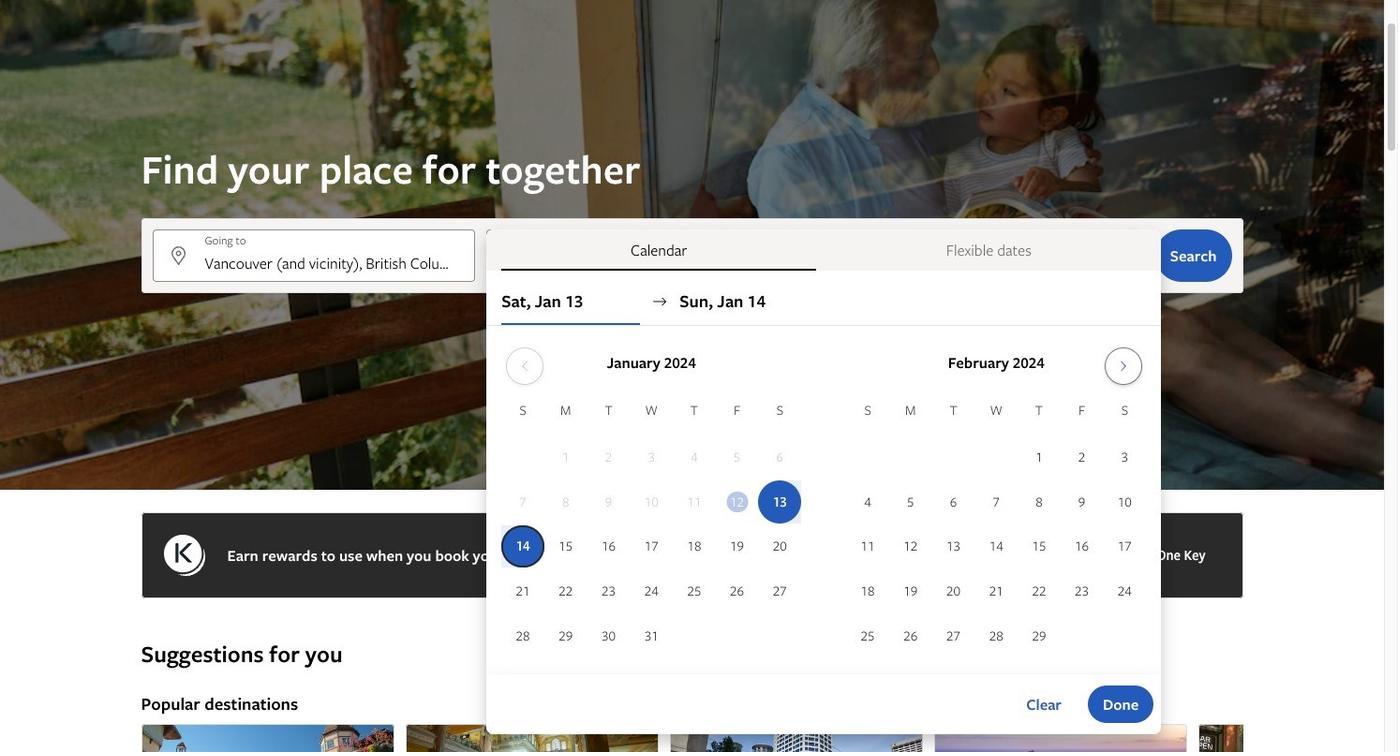 Task type: vqa. For each thing, say whether or not it's contained in the screenshot.
show previous card ICON
no



Task type: locate. For each thing, give the bounding box(es) containing it.
application
[[502, 340, 1147, 660]]

tab list
[[487, 230, 1162, 271]]

previous month image
[[514, 359, 536, 374]]

recently viewed region
[[130, 610, 1255, 640]]

directional image
[[652, 293, 669, 310]]

tab list inside wizard region
[[487, 230, 1162, 271]]



Task type: describe. For each thing, give the bounding box(es) containing it.
january 2024 element
[[502, 400, 802, 660]]

las vegas featuring interior views image
[[405, 725, 659, 753]]

downtown seattle featuring a skyscraper, a city and street scenes image
[[670, 725, 923, 753]]

today element
[[727, 492, 748, 512]]

wizard region
[[0, 0, 1384, 735]]

gastown showing signage, street scenes and outdoor eating image
[[1198, 725, 1399, 753]]

leavenworth featuring a small town or village and street scenes image
[[141, 725, 394, 753]]

makiki - lower punchbowl - tantalus showing landscape views, a sunset and a city image
[[934, 725, 1187, 753]]

next month image
[[1112, 359, 1135, 374]]

application inside wizard region
[[502, 340, 1147, 660]]

february 2024 element
[[847, 400, 1147, 660]]



